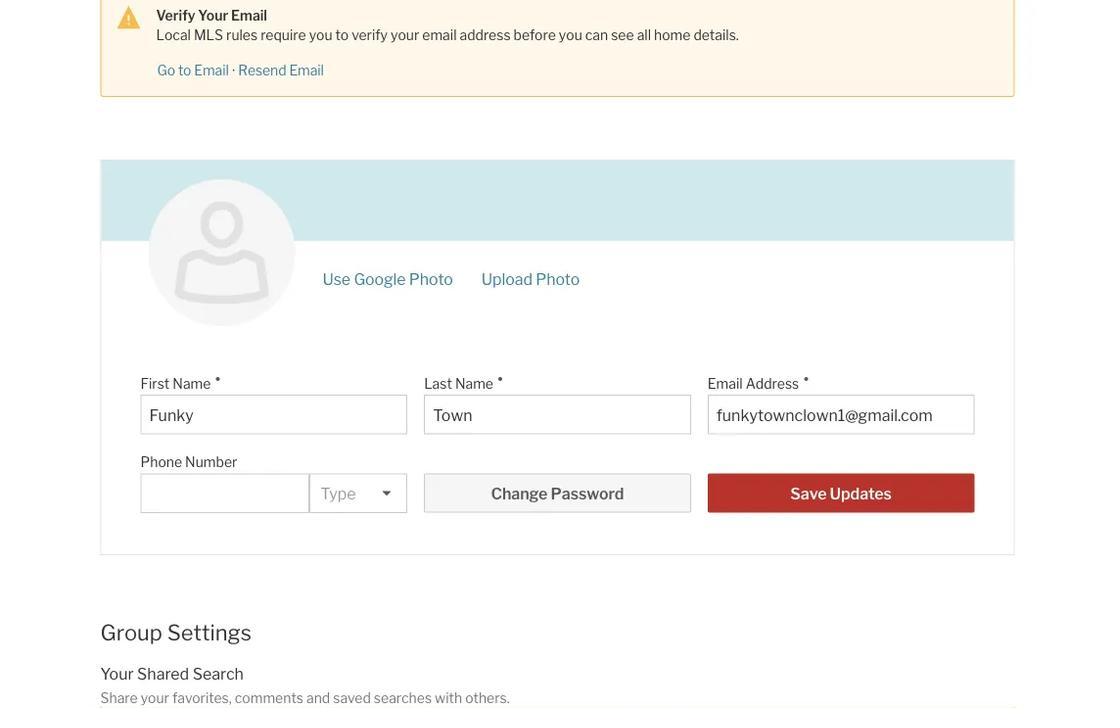 Task type: locate. For each thing, give the bounding box(es) containing it.
to right go
[[178, 62, 191, 79]]

0 horizontal spatial name
[[173, 375, 211, 392]]

save updates
[[791, 484, 892, 503]]

name for last name
[[455, 375, 494, 392]]

comments
[[235, 690, 304, 706]]

you right require
[[309, 26, 333, 43]]

1 horizontal spatial to
[[336, 26, 349, 43]]

photo right google on the top left of page
[[409, 269, 453, 289]]

search
[[193, 664, 244, 683]]

email
[[231, 7, 267, 24], [194, 62, 229, 79], [289, 62, 324, 79], [708, 375, 743, 392]]

email address. required field. element
[[708, 365, 965, 395]]

you
[[309, 26, 333, 43], [559, 26, 583, 43]]

require
[[261, 26, 306, 43]]

name inside last name. required field. element
[[455, 375, 494, 392]]

your
[[391, 26, 420, 43], [141, 690, 169, 706]]

email inside email address. required field. element
[[708, 375, 743, 392]]

1 horizontal spatial your
[[198, 7, 228, 24]]

phone number
[[141, 454, 237, 471]]

before
[[514, 26, 556, 43]]

your left email
[[391, 26, 420, 43]]

0 horizontal spatial you
[[309, 26, 333, 43]]

last name
[[424, 375, 494, 392]]

local mls rules require you to verify your email address before you can see all home details.
[[156, 26, 739, 43]]

1 vertical spatial to
[[178, 62, 191, 79]]

0 vertical spatial your
[[391, 26, 420, 43]]

group
[[100, 619, 163, 646]]

section containing verify your email
[[100, 0, 1015, 97]]

0 vertical spatial your
[[198, 7, 228, 24]]

updates
[[830, 484, 892, 503]]

1 horizontal spatial your
[[391, 26, 420, 43]]

1 you from the left
[[309, 26, 333, 43]]

your up the "mls"
[[198, 7, 228, 24]]

your shared search share your favorites, comments and saved searches with others.
[[100, 664, 510, 706]]

you left can
[[559, 26, 583, 43]]

0 horizontal spatial photo
[[409, 269, 453, 289]]

name
[[173, 375, 211, 392], [455, 375, 494, 392]]

to left verify
[[336, 26, 349, 43]]

change
[[491, 484, 548, 503]]

2 you from the left
[[559, 26, 583, 43]]

email left address
[[708, 375, 743, 392]]

email left ‧
[[194, 62, 229, 79]]

First Name text field
[[149, 405, 399, 424]]

mls
[[194, 26, 223, 43]]

name right last
[[455, 375, 494, 392]]

1 horizontal spatial you
[[559, 26, 583, 43]]

1 vertical spatial your
[[100, 664, 134, 683]]

verify
[[156, 7, 195, 24]]

all
[[637, 26, 651, 43]]

share
[[100, 690, 138, 706]]

your down the shared
[[141, 690, 169, 706]]

1 vertical spatial your
[[141, 690, 169, 706]]

name right first at the bottom left of the page
[[173, 375, 211, 392]]

2 name from the left
[[455, 375, 494, 392]]

0 horizontal spatial your
[[141, 690, 169, 706]]

save updates button
[[708, 473, 975, 513]]

upload photo button
[[481, 269, 581, 289]]

your
[[198, 7, 228, 24], [100, 664, 134, 683]]

resend email button
[[237, 62, 325, 80]]

first
[[141, 375, 170, 392]]

save
[[791, 484, 827, 503]]

0 vertical spatial to
[[336, 26, 349, 43]]

section
[[100, 0, 1015, 97]]

photo right upload
[[536, 269, 580, 289]]

1 horizontal spatial name
[[455, 375, 494, 392]]

1 name from the left
[[173, 375, 211, 392]]

Last Name text field
[[433, 405, 683, 424]]

upload photo
[[482, 269, 580, 289]]

home
[[654, 26, 691, 43]]

email address
[[708, 375, 800, 392]]

and
[[307, 690, 330, 706]]

searches
[[374, 690, 432, 706]]

to inside go to email ‧ resend email
[[178, 62, 191, 79]]

0 horizontal spatial your
[[100, 664, 134, 683]]

to
[[336, 26, 349, 43], [178, 62, 191, 79]]

0 horizontal spatial to
[[178, 62, 191, 79]]

settings
[[167, 619, 252, 646]]

photo
[[409, 269, 453, 289], [536, 269, 580, 289]]

‧
[[231, 62, 236, 78]]

your up share
[[100, 664, 134, 683]]

email
[[423, 26, 457, 43]]

1 photo from the left
[[409, 269, 453, 289]]

google
[[354, 269, 406, 289]]

name inside first name. required field. element
[[173, 375, 211, 392]]

1 horizontal spatial photo
[[536, 269, 580, 289]]



Task type: describe. For each thing, give the bounding box(es) containing it.
use google photo
[[323, 269, 453, 289]]

resend
[[238, 62, 287, 79]]

upload
[[482, 269, 533, 289]]

name for first name
[[173, 375, 211, 392]]

local
[[156, 26, 191, 43]]

your inside your shared search share your favorites, comments and saved searches with others.
[[100, 664, 134, 683]]

go
[[157, 62, 175, 79]]

your inside your shared search share your favorites, comments and saved searches with others.
[[141, 690, 169, 706]]

email down require
[[289, 62, 324, 79]]

email up rules
[[231, 7, 267, 24]]

phone number element
[[141, 444, 300, 473]]

shared
[[137, 664, 189, 683]]

2 photo from the left
[[536, 269, 580, 289]]

others.
[[466, 690, 510, 706]]

group settings
[[100, 619, 252, 646]]

details.
[[694, 26, 739, 43]]

go to email button
[[156, 62, 230, 80]]

password
[[551, 484, 624, 503]]

first name
[[141, 375, 211, 392]]

saved
[[333, 690, 371, 706]]

see
[[612, 26, 634, 43]]

use google photo button
[[322, 269, 454, 289]]

use
[[323, 269, 351, 289]]

favorites,
[[172, 690, 232, 706]]

first name. required field. element
[[141, 365, 398, 395]]

rules
[[226, 26, 258, 43]]

change password button
[[424, 473, 691, 513]]

last name. required field. element
[[424, 365, 682, 395]]

with
[[435, 690, 463, 706]]

can
[[586, 26, 609, 43]]

number
[[185, 454, 237, 471]]

go to email ‧ resend email
[[157, 62, 324, 79]]

verify
[[352, 26, 388, 43]]

verify your email
[[156, 7, 267, 24]]

Email Address email field
[[717, 405, 966, 424]]

address
[[460, 26, 511, 43]]

phone
[[141, 454, 182, 471]]

change password
[[491, 484, 624, 503]]

type
[[321, 484, 356, 503]]

last
[[424, 375, 452, 392]]

address
[[746, 375, 800, 392]]



Task type: vqa. For each thing, say whether or not it's contained in the screenshot.
MLS at the left top of page
yes



